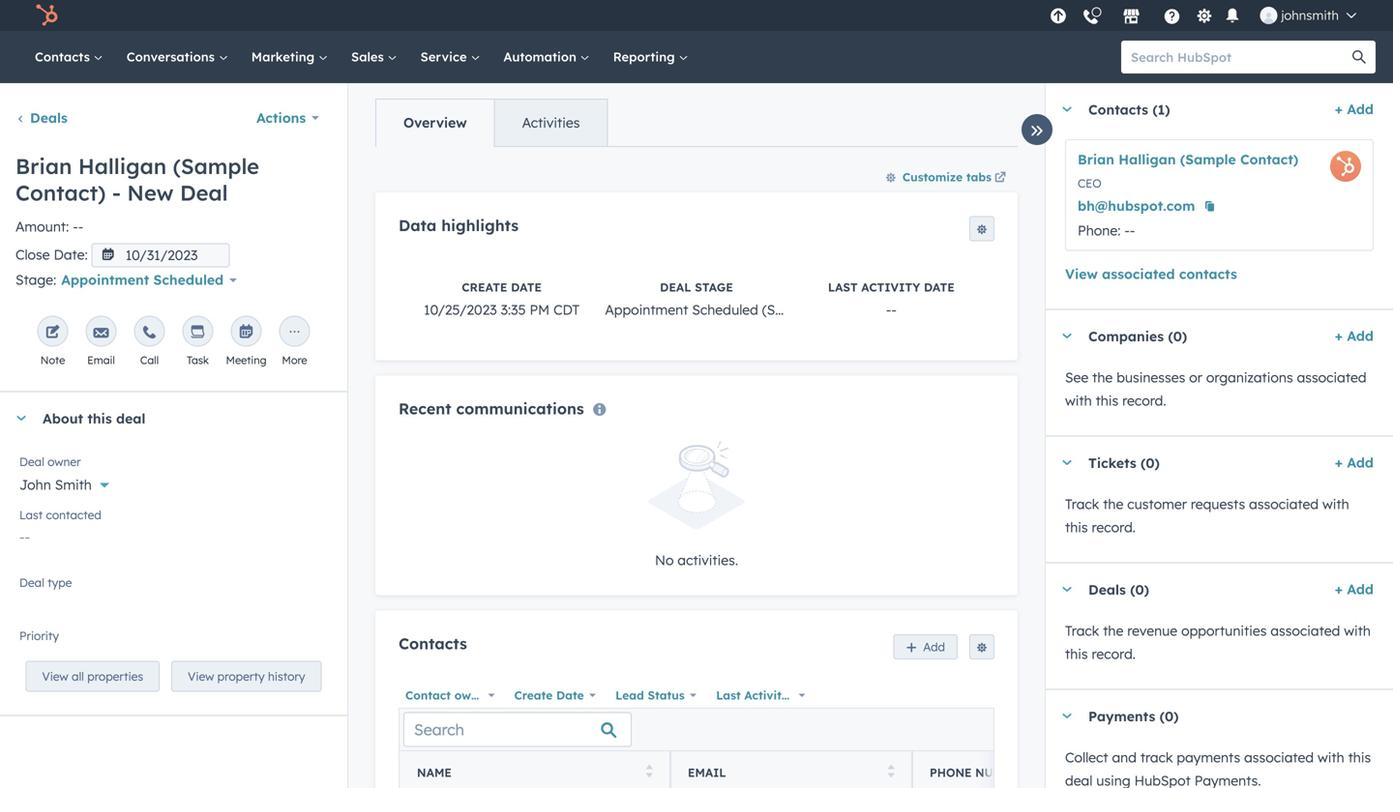 Task type: describe. For each thing, give the bounding box(es) containing it.
deal type
[[19, 576, 72, 591]]

create for create date
[[514, 689, 553, 703]]

phone
[[930, 766, 972, 781]]

call
[[140, 354, 159, 367]]

conversations
[[127, 49, 219, 65]]

+ add for track the customer requests associated with this record.
[[1335, 454, 1374, 471]]

sales
[[351, 49, 388, 65]]

brian halligan (sample contact)
[[1078, 151, 1299, 168]]

businesses
[[1117, 369, 1186, 386]]

create date button
[[508, 684, 601, 709]]

contacted
[[46, 508, 101, 523]]

payments
[[1177, 750, 1241, 767]]

activity for last activity date --
[[862, 280, 921, 295]]

more image
[[287, 326, 302, 341]]

view for view all properties
[[42, 670, 68, 684]]

view property history link
[[171, 662, 322, 693]]

0 horizontal spatial email
[[87, 354, 115, 367]]

an
[[62, 637, 78, 654]]

add for see the businesses or organizations associated with this record.
[[1348, 328, 1374, 345]]

calling icon image
[[1082, 9, 1100, 26]]

stage:
[[15, 272, 56, 288]]

view property history
[[188, 670, 305, 684]]

deal inside the brian halligan (sample contact) - new deal
[[180, 180, 228, 206]]

+ add button for track the revenue opportunities associated with this record.
[[1335, 578, 1374, 602]]

opportunities
[[1182, 623, 1267, 640]]

settings image
[[1196, 8, 1214, 26]]

communications
[[456, 399, 584, 418]]

add button
[[894, 635, 958, 660]]

date:
[[54, 246, 88, 263]]

date inside create date 10/25/2023 3:35 pm cdt
[[511, 280, 542, 295]]

view all properties link
[[26, 662, 160, 693]]

activities
[[522, 114, 580, 131]]

calling icon button
[[1075, 1, 1108, 30]]

payments
[[1089, 708, 1156, 725]]

deal for deal stage appointment scheduled (sales pipeline)
[[660, 280, 692, 295]]

+ add for see the businesses or organizations associated with this record.
[[1335, 328, 1374, 345]]

10/25/2023
[[424, 301, 497, 318]]

meeting image
[[239, 326, 254, 341]]

record. inside see the businesses or organizations associated with this record.
[[1123, 392, 1167, 409]]

data
[[399, 216, 437, 235]]

associated for payments (0)
[[1245, 750, 1314, 767]]

(0) for deals (0)
[[1131, 581, 1150, 598]]

deals for deals (0)
[[1089, 581, 1127, 598]]

appointment scheduled button
[[56, 268, 250, 293]]

Search search field
[[404, 713, 632, 748]]

no activities.
[[655, 552, 739, 569]]

lead status button
[[609, 684, 702, 709]]

hubspot
[[1135, 773, 1191, 789]]

revenue
[[1128, 623, 1178, 640]]

option
[[82, 637, 123, 654]]

activities button
[[494, 100, 607, 146]]

contact owner
[[406, 689, 490, 703]]

this inside see the businesses or organizations associated with this record.
[[1096, 392, 1119, 409]]

press to sort. image for email
[[888, 765, 895, 779]]

record. for deals
[[1092, 646, 1136, 663]]

halligan for brian halligan (sample contact) - new deal
[[78, 153, 167, 180]]

john smith button
[[19, 466, 328, 498]]

associated for tickets (0)
[[1250, 496, 1319, 513]]

this for collect and track payments associated with this deal using hubspot payments.
[[1349, 750, 1372, 767]]

properties
[[87, 670, 143, 684]]

notifications button
[[1221, 5, 1245, 26]]

last activity date --
[[828, 280, 955, 318]]

contacts (1)
[[1089, 101, 1171, 118]]

last activity date button
[[710, 684, 820, 709]]

(sales
[[762, 301, 801, 318]]

associated inside see the businesses or organizations associated with this record.
[[1298, 369, 1367, 386]]

contacts link
[[23, 31, 115, 83]]

Search HubSpot search field
[[1122, 41, 1359, 74]]

contact) for brian halligan (sample contact) - new deal
[[15, 180, 106, 206]]

no activities. alert
[[399, 442, 995, 573]]

search button
[[1343, 41, 1376, 74]]

deal inside dropdown button
[[116, 410, 146, 427]]

note image
[[45, 326, 60, 341]]

create date
[[514, 689, 584, 703]]

the for customer
[[1104, 496, 1124, 513]]

appointment inside popup button
[[61, 272, 149, 289]]

johnsmith
[[1282, 7, 1340, 23]]

date inside last activity date popup button
[[793, 689, 820, 703]]

press to sort. element for name
[[646, 765, 653, 782]]

property
[[217, 670, 265, 684]]

contacts for contacts link
[[35, 49, 94, 65]]

view associated contacts link
[[1066, 263, 1238, 286]]

meeting
[[226, 354, 267, 367]]

the for businesses
[[1093, 369, 1113, 386]]

caret image for contacts (1)
[[1062, 107, 1073, 112]]

phone:
[[1078, 222, 1121, 239]]

:
[[66, 218, 69, 235]]

track
[[1141, 750, 1174, 767]]

deal for deal type
[[19, 576, 44, 591]]

amount
[[15, 218, 66, 235]]

with inside see the businesses or organizations associated with this record.
[[1066, 392, 1092, 409]]

appointment inside deal stage appointment scheduled (sales pipeline)
[[605, 301, 689, 318]]

appointment scheduled
[[61, 272, 224, 289]]

marketing link
[[240, 31, 340, 83]]

1 + add button from the top
[[1335, 98, 1374, 121]]

settings link
[[1193, 5, 1217, 26]]

type
[[48, 576, 72, 591]]

johnsmith menu
[[1045, 0, 1371, 31]]

pipeline)
[[805, 301, 860, 318]]

date inside create date popup button
[[557, 689, 584, 703]]

press to sort. element for email
[[888, 765, 895, 782]]

history
[[268, 670, 305, 684]]

conversations link
[[115, 31, 240, 83]]

stage
[[695, 280, 734, 295]]

service
[[421, 49, 471, 65]]

highlights
[[442, 216, 519, 235]]

actions button
[[244, 99, 332, 137]]

contact) for brian halligan (sample contact)
[[1241, 151, 1299, 168]]

all
[[72, 670, 84, 684]]

halligan for brian halligan (sample contact)
[[1119, 151, 1177, 168]]

add for track the revenue opportunities associated with this record.
[[1348, 581, 1374, 598]]

close date:
[[15, 246, 88, 263]]

deals (0) button
[[1046, 564, 1328, 616]]

this for track the revenue opportunities associated with this record.
[[1066, 646, 1088, 663]]

upgrade image
[[1050, 8, 1067, 26]]

phone: --
[[1078, 222, 1136, 239]]

cdt
[[554, 301, 580, 318]]

reporting link
[[602, 31, 700, 83]]

marketing
[[251, 49, 318, 65]]

+ add for track the revenue opportunities associated with this record.
[[1335, 581, 1374, 598]]

companies
[[1089, 328, 1164, 345]]

contacts
[[1180, 266, 1238, 283]]

1 horizontal spatial email
[[688, 766, 726, 781]]



Task type: locate. For each thing, give the bounding box(es) containing it.
payments.
[[1195, 773, 1262, 789]]

task image
[[190, 326, 206, 341]]

2 + from the top
[[1335, 328, 1344, 345]]

caret image inside companies (0) 'dropdown button'
[[1062, 334, 1073, 339]]

(0) inside tickets (0) dropdown button
[[1141, 455, 1160, 472]]

or
[[1190, 369, 1203, 386]]

view for view associated contacts
[[1066, 266, 1098, 283]]

deal for deal owner
[[19, 455, 44, 470]]

email image
[[93, 326, 109, 341]]

track inside track the customer requests associated with this record.
[[1066, 496, 1100, 513]]

0 vertical spatial caret image
[[1062, 107, 1073, 112]]

2 vertical spatial contacts
[[399, 634, 467, 654]]

associated right requests
[[1250, 496, 1319, 513]]

caret image for about this deal
[[15, 416, 27, 421]]

0 vertical spatial appointment
[[61, 272, 149, 289]]

2 caret image from the top
[[1062, 461, 1073, 466]]

1 horizontal spatial press to sort. element
[[888, 765, 895, 782]]

caret image left tickets
[[1062, 461, 1073, 466]]

1 vertical spatial the
[[1104, 496, 1124, 513]]

track down deals (0)
[[1066, 623, 1100, 640]]

record. inside track the revenue opportunities associated with this record.
[[1092, 646, 1136, 663]]

brian inside the brian halligan (sample contact) - new deal
[[15, 153, 72, 180]]

contacts down hubspot link
[[35, 49, 94, 65]]

priority
[[19, 629, 59, 644]]

1 vertical spatial scheduled
[[692, 301, 759, 318]]

task
[[187, 354, 209, 367]]

0 vertical spatial record.
[[1123, 392, 1167, 409]]

0 vertical spatial owner
[[48, 455, 81, 470]]

caret image inside contacts (1) dropdown button
[[1062, 107, 1073, 112]]

create date 10/25/2023 3:35 pm cdt
[[424, 280, 580, 318]]

1 horizontal spatial activity
[[862, 280, 921, 295]]

contacts (1) button
[[1046, 83, 1328, 136]]

3 + from the top
[[1335, 454, 1344, 471]]

last for last activity date
[[716, 689, 741, 703]]

+ add button for see the businesses or organizations associated with this record.
[[1335, 325, 1374, 348]]

owner up the john smith
[[48, 455, 81, 470]]

press to sort. image
[[646, 765, 653, 779], [888, 765, 895, 779]]

2 vertical spatial the
[[1104, 623, 1124, 640]]

caret image left deals (0)
[[1062, 588, 1073, 592]]

email down email image
[[87, 354, 115, 367]]

+ for deals (0)
[[1335, 581, 1344, 598]]

1 horizontal spatial deal
[[1066, 773, 1093, 789]]

caret image up see
[[1062, 334, 1073, 339]]

associated right opportunities
[[1271, 623, 1341, 640]]

0 horizontal spatial contact)
[[15, 180, 106, 206]]

3 caret image from the top
[[1062, 714, 1073, 719]]

companies (0) button
[[1046, 310, 1328, 362]]

caret image inside tickets (0) dropdown button
[[1062, 461, 1073, 466]]

email
[[87, 354, 115, 367], [688, 766, 726, 781]]

caret image left 'contacts (1)'
[[1062, 107, 1073, 112]]

(0) for tickets (0)
[[1141, 455, 1160, 472]]

contacts inside dropdown button
[[1089, 101, 1149, 118]]

0 horizontal spatial halligan
[[78, 153, 167, 180]]

1 horizontal spatial (sample
[[1181, 151, 1237, 168]]

johnsmith button
[[1249, 0, 1369, 31]]

1 vertical spatial email
[[688, 766, 726, 781]]

1 vertical spatial owner
[[455, 689, 490, 703]]

track for track the customer requests associated with this record.
[[1066, 496, 1100, 513]]

deals for deals
[[30, 109, 68, 126]]

1 vertical spatial caret image
[[1062, 461, 1073, 466]]

1 horizontal spatial contact)
[[1241, 151, 1299, 168]]

status
[[648, 689, 685, 703]]

1 vertical spatial caret image
[[15, 416, 27, 421]]

contacts up "contact"
[[399, 634, 467, 654]]

0 vertical spatial create
[[462, 280, 508, 295]]

2 vertical spatial last
[[716, 689, 741, 703]]

record. inside track the customer requests associated with this record.
[[1092, 519, 1136, 536]]

0 horizontal spatial owner
[[48, 455, 81, 470]]

+ for contacts (1)
[[1335, 101, 1344, 118]]

0 vertical spatial last
[[828, 280, 858, 295]]

track down tickets
[[1066, 496, 1100, 513]]

associated inside collect and track payments associated with this deal using hubspot payments.
[[1245, 750, 1314, 767]]

select an option
[[19, 637, 123, 654]]

deal left type
[[19, 576, 44, 591]]

last inside last activity date --
[[828, 280, 858, 295]]

sales link
[[340, 31, 409, 83]]

0 horizontal spatial brian
[[15, 153, 72, 180]]

1 press to sort. element from the left
[[646, 765, 653, 782]]

brian up ceo
[[1078, 151, 1115, 168]]

deals inside "deals (0)" dropdown button
[[1089, 581, 1127, 598]]

caret image inside "deals (0)" dropdown button
[[1062, 588, 1073, 592]]

recent
[[399, 399, 452, 418]]

1 horizontal spatial press to sort. image
[[888, 765, 895, 779]]

0 horizontal spatial press to sort. image
[[646, 765, 653, 779]]

caret image up collect
[[1062, 714, 1073, 719]]

see
[[1066, 369, 1089, 386]]

the inside track the customer requests associated with this record.
[[1104, 496, 1124, 513]]

marketplaces button
[[1111, 0, 1152, 31]]

(0) right tickets
[[1141, 455, 1160, 472]]

associated inside track the customer requests associated with this record.
[[1250, 496, 1319, 513]]

deal owner
[[19, 455, 81, 470]]

caret image for deals (0)
[[1062, 588, 1073, 592]]

help button
[[1156, 5, 1189, 26]]

hubspot link
[[23, 4, 73, 27]]

associated down phone: -- at the right top of the page
[[1103, 266, 1176, 283]]

activity inside last activity date --
[[862, 280, 921, 295]]

associated inside track the revenue opportunities associated with this record.
[[1271, 623, 1341, 640]]

0 vertical spatial contacts
[[35, 49, 94, 65]]

contacts left (1)
[[1089, 101, 1149, 118]]

appointment down date:
[[61, 272, 149, 289]]

(0) for companies (0)
[[1169, 328, 1188, 345]]

(sample down "actions"
[[173, 153, 259, 180]]

1 caret image from the top
[[1062, 334, 1073, 339]]

contact owner button
[[399, 684, 500, 709]]

1 + add from the top
[[1335, 101, 1374, 118]]

owner for deal owner
[[48, 455, 81, 470]]

select an option button
[[19, 626, 328, 658]]

0 horizontal spatial view
[[42, 670, 68, 684]]

1 horizontal spatial contacts
[[399, 634, 467, 654]]

brian halligan (sample contact) link
[[1078, 151, 1299, 168]]

customer
[[1128, 496, 1188, 513]]

0 horizontal spatial (sample
[[173, 153, 259, 180]]

last down john
[[19, 508, 43, 523]]

deal left stage
[[660, 280, 692, 295]]

close
[[15, 246, 50, 263]]

scheduled inside popup button
[[153, 272, 224, 289]]

0 vertical spatial activity
[[862, 280, 921, 295]]

press to sort. image down lead status
[[646, 765, 653, 779]]

the inside track the revenue opportunities associated with this record.
[[1104, 623, 1124, 640]]

customize
[[903, 170, 963, 184]]

bh@hubspot.com link
[[1078, 195, 1196, 218]]

last activity date
[[716, 689, 820, 703]]

last for last contacted
[[19, 508, 43, 523]]

1 track from the top
[[1066, 496, 1100, 513]]

automation
[[504, 49, 580, 65]]

(sample for brian halligan (sample contact) - new deal
[[173, 153, 259, 180]]

press to sort. element left phone
[[888, 765, 895, 782]]

0 vertical spatial track
[[1066, 496, 1100, 513]]

marketplaces image
[[1123, 9, 1140, 26]]

(0) inside payments (0) dropdown button
[[1160, 708, 1179, 725]]

deal up john
[[19, 455, 44, 470]]

2 + add button from the top
[[1335, 325, 1374, 348]]

2 + add from the top
[[1335, 328, 1374, 345]]

deals
[[30, 109, 68, 126], [1089, 581, 1127, 598]]

customize tabs
[[903, 170, 992, 184]]

view
[[1066, 266, 1098, 283], [42, 670, 68, 684], [188, 670, 214, 684]]

1 horizontal spatial last
[[716, 689, 741, 703]]

brian halligan (sample contact) - new deal
[[15, 153, 259, 206]]

Last contacted text field
[[19, 519, 328, 550]]

activity inside popup button
[[745, 689, 789, 703]]

create up 10/25/2023
[[462, 280, 508, 295]]

associated for deals (0)
[[1271, 623, 1341, 640]]

caret image left about
[[15, 416, 27, 421]]

create inside create date 10/25/2023 3:35 pm cdt
[[462, 280, 508, 295]]

3 + add from the top
[[1335, 454, 1374, 471]]

(0) for payments (0)
[[1160, 708, 1179, 725]]

0 vertical spatial email
[[87, 354, 115, 367]]

with inside track the revenue opportunities associated with this record.
[[1345, 623, 1371, 640]]

using
[[1097, 773, 1131, 789]]

lead status
[[616, 689, 685, 703]]

navigation containing overview
[[376, 99, 608, 147]]

last up pipeline)
[[828, 280, 858, 295]]

caret image
[[1062, 107, 1073, 112], [15, 416, 27, 421], [1062, 588, 1073, 592]]

scheduled inside deal stage appointment scheduled (sales pipeline)
[[692, 301, 759, 318]]

0 horizontal spatial deal
[[116, 410, 146, 427]]

more
[[282, 354, 307, 367]]

last
[[828, 280, 858, 295], [19, 508, 43, 523], [716, 689, 741, 703]]

deal down collect
[[1066, 773, 1093, 789]]

0 horizontal spatial create
[[462, 280, 508, 295]]

caret image for payments (0)
[[1062, 714, 1073, 719]]

with for collect and track payments associated with this deal using hubspot payments.
[[1318, 750, 1345, 767]]

record. down revenue
[[1092, 646, 1136, 663]]

halligan up bh@hubspot.com
[[1119, 151, 1177, 168]]

brian for brian halligan (sample contact)
[[1078, 151, 1115, 168]]

last inside popup button
[[716, 689, 741, 703]]

owner right "contact"
[[455, 689, 490, 703]]

1 vertical spatial record.
[[1092, 519, 1136, 536]]

track inside track the revenue opportunities associated with this record.
[[1066, 623, 1100, 640]]

contacts for contacts (1)
[[1089, 101, 1149, 118]]

amount : --
[[15, 218, 83, 235]]

deal right new
[[180, 180, 228, 206]]

1 horizontal spatial scheduled
[[692, 301, 759, 318]]

activity for last activity date
[[745, 689, 789, 703]]

0 vertical spatial caret image
[[1062, 334, 1073, 339]]

deal down the "call"
[[116, 410, 146, 427]]

1 horizontal spatial view
[[188, 670, 214, 684]]

caret image inside payments (0) dropdown button
[[1062, 714, 1073, 719]]

2 horizontal spatial contacts
[[1089, 101, 1149, 118]]

the for revenue
[[1104, 623, 1124, 640]]

associated up payments. on the bottom of the page
[[1245, 750, 1314, 767]]

the down tickets
[[1104, 496, 1124, 513]]

collect and track payments associated with this deal using hubspot payments.
[[1066, 750, 1372, 789]]

1 + from the top
[[1335, 101, 1344, 118]]

press to sort. element
[[646, 765, 653, 782], [888, 765, 895, 782]]

john smith
[[19, 477, 92, 494]]

deals (0)
[[1089, 581, 1150, 598]]

0 vertical spatial deal
[[116, 410, 146, 427]]

1 horizontal spatial halligan
[[1119, 151, 1177, 168]]

1 vertical spatial appointment
[[605, 301, 689, 318]]

2 horizontal spatial view
[[1066, 266, 1098, 283]]

tickets (0) button
[[1046, 437, 1328, 489]]

press to sort. image for name
[[646, 765, 653, 779]]

with for track the customer requests associated with this record.
[[1323, 496, 1350, 513]]

notifications image
[[1224, 8, 1242, 26]]

appointment right "cdt"
[[605, 301, 689, 318]]

2 horizontal spatial last
[[828, 280, 858, 295]]

1 horizontal spatial deals
[[1089, 581, 1127, 598]]

about this deal
[[43, 410, 146, 427]]

the left revenue
[[1104, 623, 1124, 640]]

2 vertical spatial caret image
[[1062, 588, 1073, 592]]

deal stage appointment scheduled (sales pipeline)
[[605, 280, 860, 318]]

1 press to sort. image from the left
[[646, 765, 653, 779]]

this
[[1096, 392, 1119, 409], [87, 410, 112, 427], [1066, 519, 1088, 536], [1066, 646, 1088, 663], [1349, 750, 1372, 767]]

help image
[[1164, 9, 1181, 26]]

+ for companies (0)
[[1335, 328, 1344, 345]]

note
[[40, 354, 65, 367]]

MM/DD/YYYY text field
[[92, 243, 230, 267]]

owner for contact owner
[[455, 689, 490, 703]]

actions
[[256, 109, 306, 126]]

4 + add from the top
[[1335, 581, 1374, 598]]

track the customer requests associated with this record.
[[1066, 496, 1350, 536]]

phone number
[[930, 766, 1027, 781]]

deal
[[116, 410, 146, 427], [1066, 773, 1093, 789]]

0 vertical spatial contact)
[[1241, 151, 1299, 168]]

view for view property history
[[188, 670, 214, 684]]

lead
[[616, 689, 644, 703]]

(sample inside the brian halligan (sample contact) - new deal
[[173, 153, 259, 180]]

associated right organizations
[[1298, 369, 1367, 386]]

create for create date 10/25/2023 3:35 pm cdt
[[462, 280, 508, 295]]

(0) up businesses
[[1169, 328, 1188, 345]]

date inside last activity date --
[[924, 280, 955, 295]]

this inside dropdown button
[[87, 410, 112, 427]]

view left all
[[42, 670, 68, 684]]

track for track the revenue opportunities associated with this record.
[[1066, 623, 1100, 640]]

0 vertical spatial scheduled
[[153, 272, 224, 289]]

deal inside deal stage appointment scheduled (sales pipeline)
[[660, 280, 692, 295]]

view all properties
[[42, 670, 143, 684]]

0 horizontal spatial scheduled
[[153, 272, 224, 289]]

press to sort. image left phone
[[888, 765, 895, 779]]

with for track the revenue opportunities associated with this record.
[[1345, 623, 1371, 640]]

number
[[976, 766, 1027, 781]]

contact) inside the brian halligan (sample contact) - new deal
[[15, 180, 106, 206]]

4 + from the top
[[1335, 581, 1344, 598]]

1 vertical spatial deals
[[1089, 581, 1127, 598]]

(0) inside "deals (0)" dropdown button
[[1131, 581, 1150, 598]]

2 press to sort. image from the left
[[888, 765, 895, 779]]

1 vertical spatial create
[[514, 689, 553, 703]]

view left property
[[188, 670, 214, 684]]

1 horizontal spatial create
[[514, 689, 553, 703]]

this inside track the revenue opportunities associated with this record.
[[1066, 646, 1088, 663]]

halligan up amount : --
[[78, 153, 167, 180]]

(0) up track on the right
[[1160, 708, 1179, 725]]

caret image for companies (0)
[[1062, 334, 1073, 339]]

view down phone: at the top of the page
[[1066, 266, 1098, 283]]

+ add button
[[1335, 98, 1374, 121], [1335, 325, 1374, 348], [1335, 452, 1374, 475], [1335, 578, 1374, 602]]

(sample for brian halligan (sample contact)
[[1181, 151, 1237, 168]]

0 horizontal spatial activity
[[745, 689, 789, 703]]

1 vertical spatial contacts
[[1089, 101, 1149, 118]]

2 track from the top
[[1066, 623, 1100, 640]]

create inside create date popup button
[[514, 689, 553, 703]]

last for last activity date --
[[828, 280, 858, 295]]

with inside track the customer requests associated with this record.
[[1323, 496, 1350, 513]]

owner inside popup button
[[455, 689, 490, 703]]

deal inside collect and track payments associated with this deal using hubspot payments.
[[1066, 773, 1093, 789]]

the inside see the businesses or organizations associated with this record.
[[1093, 369, 1113, 386]]

0 horizontal spatial press to sort. element
[[646, 765, 653, 782]]

this for track the customer requests associated with this record.
[[1066, 519, 1088, 536]]

record. down businesses
[[1123, 392, 1167, 409]]

0 vertical spatial the
[[1093, 369, 1113, 386]]

about this deal button
[[0, 393, 320, 445]]

(0) inside companies (0) 'dropdown button'
[[1169, 328, 1188, 345]]

hubspot image
[[35, 4, 58, 27]]

0 horizontal spatial contacts
[[35, 49, 94, 65]]

0 horizontal spatial last
[[19, 508, 43, 523]]

tickets
[[1089, 455, 1137, 472]]

scheduled down stage
[[692, 301, 759, 318]]

caret image inside the about this deal dropdown button
[[15, 416, 27, 421]]

0 horizontal spatial deals
[[30, 109, 68, 126]]

(0)
[[1169, 328, 1188, 345], [1141, 455, 1160, 472], [1131, 581, 1150, 598], [1160, 708, 1179, 725]]

with
[[1066, 392, 1092, 409], [1323, 496, 1350, 513], [1345, 623, 1371, 640], [1318, 750, 1345, 767]]

brian down deals link
[[15, 153, 72, 180]]

0 vertical spatial deals
[[30, 109, 68, 126]]

recent communications
[[399, 399, 584, 418]]

track the revenue opportunities associated with this record.
[[1066, 623, 1371, 663]]

with inside collect and track payments associated with this deal using hubspot payments.
[[1318, 750, 1345, 767]]

halligan inside the brian halligan (sample contact) - new deal
[[78, 153, 167, 180]]

1 vertical spatial track
[[1066, 623, 1100, 640]]

automation link
[[492, 31, 602, 83]]

3:35
[[501, 301, 526, 318]]

1 horizontal spatial appointment
[[605, 301, 689, 318]]

0 horizontal spatial appointment
[[61, 272, 149, 289]]

+ for tickets (0)
[[1335, 454, 1344, 471]]

pm
[[530, 301, 550, 318]]

the right see
[[1093, 369, 1113, 386]]

reporting
[[613, 49, 679, 65]]

contact)
[[1241, 151, 1299, 168], [15, 180, 106, 206]]

record. for tickets
[[1092, 519, 1136, 536]]

john smith image
[[1260, 7, 1278, 24]]

1 vertical spatial contact)
[[15, 180, 106, 206]]

1 horizontal spatial brian
[[1078, 151, 1115, 168]]

search image
[[1353, 50, 1367, 64]]

1 vertical spatial last
[[19, 508, 43, 523]]

1 horizontal spatial owner
[[455, 689, 490, 703]]

associated
[[1103, 266, 1176, 283], [1298, 369, 1367, 386], [1250, 496, 1319, 513], [1271, 623, 1341, 640], [1245, 750, 1314, 767]]

4 + add button from the top
[[1335, 578, 1374, 602]]

1 vertical spatial deal
[[1066, 773, 1093, 789]]

caret image
[[1062, 334, 1073, 339], [1062, 461, 1073, 466], [1062, 714, 1073, 719]]

2 press to sort. element from the left
[[888, 765, 895, 782]]

this inside track the customer requests associated with this record.
[[1066, 519, 1088, 536]]

upgrade link
[[1047, 5, 1071, 26]]

scheduled down 'mm/dd/yyyy' text box
[[153, 272, 224, 289]]

navigation
[[376, 99, 608, 147]]

2 vertical spatial record.
[[1092, 646, 1136, 663]]

call image
[[142, 326, 157, 341]]

email down lead status popup button
[[688, 766, 726, 781]]

activity
[[862, 280, 921, 295], [745, 689, 789, 703]]

(sample down contacts (1) dropdown button
[[1181, 151, 1237, 168]]

record. down customer
[[1092, 519, 1136, 536]]

2 vertical spatial caret image
[[1062, 714, 1073, 719]]

1 vertical spatial activity
[[745, 689, 789, 703]]

caret image for tickets (0)
[[1062, 461, 1073, 466]]

appointment
[[61, 272, 149, 289], [605, 301, 689, 318]]

- inside the brian halligan (sample contact) - new deal
[[112, 180, 121, 206]]

(0) up revenue
[[1131, 581, 1150, 598]]

this inside collect and track payments associated with this deal using hubspot payments.
[[1349, 750, 1372, 767]]

add for track the customer requests associated with this record.
[[1348, 454, 1374, 471]]

overview button
[[377, 100, 494, 146]]

name
[[417, 766, 452, 781]]

+ add button for track the customer requests associated with this record.
[[1335, 452, 1374, 475]]

3 + add button from the top
[[1335, 452, 1374, 475]]

organizations
[[1207, 369, 1294, 386]]

companies (0)
[[1089, 328, 1188, 345]]

last right status
[[716, 689, 741, 703]]

select
[[19, 637, 58, 654]]

create up search search box
[[514, 689, 553, 703]]

brian for brian halligan (sample contact) - new deal
[[15, 153, 72, 180]]

track
[[1066, 496, 1100, 513], [1066, 623, 1100, 640]]

press to sort. element down lead status
[[646, 765, 653, 782]]



Task type: vqa. For each thing, say whether or not it's contained in the screenshot.
your in SYNC LIFECYCLE STAGES UPDATE A CONTACT'S LIFECYCLE STAGE WHENEVER THEIR PRIMARY COMPANY'S STAGE CHANGES. NOTE: THIS SETTING DOESN'T APPLY WHEN A COMPANY MOVES BACKWARDS IN YOUR PROCESS.
no



